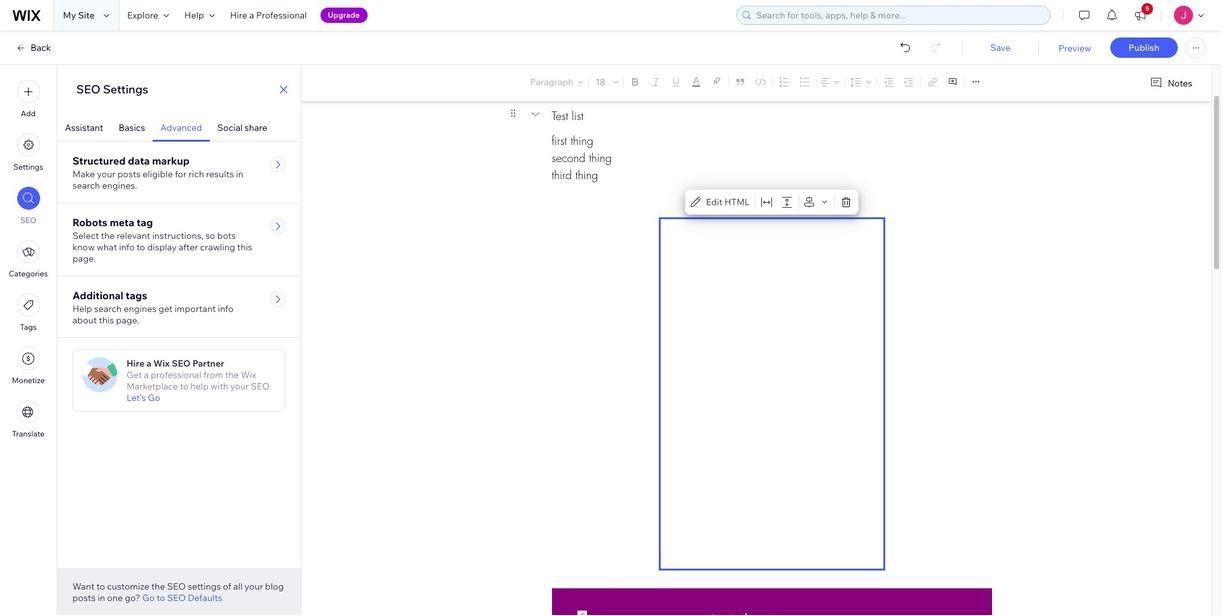 Task type: locate. For each thing, give the bounding box(es) containing it.
0 horizontal spatial in
[[98, 593, 105, 604]]

your right "with"
[[230, 381, 249, 392]]

1 horizontal spatial page.
[[116, 315, 139, 326]]

search down additional
[[94, 303, 122, 315]]

the right the 'from'
[[225, 370, 239, 381]]

1 horizontal spatial hire
[[230, 10, 247, 21]]

1 vertical spatial page.
[[116, 315, 139, 326]]

info right important
[[218, 303, 233, 315]]

1 vertical spatial go
[[142, 593, 155, 604]]

1 vertical spatial info
[[218, 303, 233, 315]]

2 vertical spatial the
[[151, 581, 165, 593]]

bots
[[217, 230, 236, 242]]

thing up second
[[571, 134, 593, 148]]

1 vertical spatial hire
[[127, 358, 144, 370]]

0 horizontal spatial hire
[[127, 358, 144, 370]]

0 vertical spatial this
[[237, 242, 252, 253]]

1 vertical spatial settings
[[13, 162, 43, 172]]

help right explore
[[184, 10, 204, 21]]

hire a professional
[[230, 10, 307, 21]]

hire up marketplace
[[127, 358, 144, 370]]

go?
[[125, 593, 140, 604]]

seo left partner
[[172, 358, 191, 370]]

wix right "with"
[[241, 370, 256, 381]]

assistant button
[[57, 114, 111, 142]]

0 vertical spatial the
[[101, 230, 115, 242]]

1 horizontal spatial in
[[236, 169, 243, 180]]

basics
[[119, 122, 145, 134]]

seo
[[76, 82, 100, 97], [20, 216, 36, 225], [172, 358, 191, 370], [167, 581, 186, 593], [167, 593, 186, 604]]

share
[[245, 122, 267, 134]]

go right let's
[[148, 392, 160, 404]]

a for professional
[[249, 10, 254, 21]]

page.
[[73, 253, 96, 265], [116, 315, 139, 326]]

in left one
[[98, 593, 105, 604]]

search down "structured" in the top left of the page
[[73, 180, 100, 191]]

seo left settings
[[167, 581, 186, 593]]

1 vertical spatial your
[[230, 381, 249, 392]]

0 horizontal spatial the
[[101, 230, 115, 242]]

wix
[[153, 358, 170, 370], [241, 370, 256, 381]]

help inside button
[[184, 10, 204, 21]]

this right bots
[[237, 242, 252, 253]]

0 horizontal spatial help
[[73, 303, 92, 315]]

with
[[211, 381, 228, 392]]

my site
[[63, 10, 95, 21]]

for
[[175, 169, 187, 180]]

the right go?
[[151, 581, 165, 593]]

in inside structured data markup make your posts eligible for rich results in search engines.
[[236, 169, 243, 180]]

thing right second
[[589, 151, 612, 165]]

save
[[990, 42, 1011, 53]]

add button
[[17, 80, 40, 118]]

hire
[[230, 10, 247, 21], [127, 358, 144, 370]]

from
[[203, 370, 223, 381]]

thing right the third
[[575, 168, 598, 183]]

0 vertical spatial posts
[[118, 169, 141, 180]]

in
[[236, 169, 243, 180], [98, 593, 105, 604]]

hire inside hire a wix seo partner get a professional from the wix marketplace to help with your seo. let's go
[[127, 358, 144, 370]]

tags
[[126, 289, 147, 302]]

a
[[249, 10, 254, 21], [146, 358, 151, 370], [144, 370, 149, 381]]

settings up 'seo' "button" at the top
[[13, 162, 43, 172]]

0 vertical spatial info
[[119, 242, 135, 253]]

posts inside want to customize the seo settings of all your blog posts in one go?
[[73, 593, 96, 604]]

1 vertical spatial help
[[73, 303, 92, 315]]

structured
[[73, 155, 126, 167]]

0 horizontal spatial info
[[119, 242, 135, 253]]

to right want
[[96, 581, 105, 593]]

tab list containing assistant
[[57, 114, 301, 142]]

seo up categories "button"
[[20, 216, 36, 225]]

5 button
[[1126, 0, 1154, 31]]

seo settings
[[76, 82, 148, 97]]

robots meta tag select the relevant instructions, so bots know what info to display after crawling this page.
[[73, 216, 252, 265]]

to
[[137, 242, 145, 253], [180, 381, 188, 392], [96, 581, 105, 593], [157, 593, 165, 604]]

0 vertical spatial thing
[[571, 134, 593, 148]]

2 horizontal spatial the
[[225, 370, 239, 381]]

page. down tags
[[116, 315, 139, 326]]

the inside the robots meta tag select the relevant instructions, so bots know what info to display after crawling this page.
[[101, 230, 115, 242]]

engines.
[[102, 180, 137, 191]]

page. down 'select'
[[73, 253, 96, 265]]

get
[[159, 303, 173, 315]]

edit html button
[[688, 193, 752, 211]]

first thing second thing third thing
[[552, 134, 612, 183]]

crawling
[[200, 242, 235, 253]]

posts left one
[[73, 593, 96, 604]]

0 vertical spatial page.
[[73, 253, 96, 265]]

wix up marketplace
[[153, 358, 170, 370]]

html
[[725, 197, 750, 208]]

1 vertical spatial the
[[225, 370, 239, 381]]

hire a professional link
[[222, 0, 315, 31]]

monetize button
[[12, 347, 45, 385]]

test
[[552, 108, 568, 123]]

thing
[[571, 134, 593, 148], [589, 151, 612, 165], [575, 168, 598, 183]]

the down meta
[[101, 230, 115, 242]]

eligible
[[143, 169, 173, 180]]

1 horizontal spatial settings
[[103, 82, 148, 97]]

settings
[[188, 581, 221, 593]]

0 vertical spatial go
[[148, 392, 160, 404]]

to left help
[[180, 381, 188, 392]]

a inside hire a professional link
[[249, 10, 254, 21]]

posts down data
[[118, 169, 141, 180]]

meta
[[110, 216, 134, 229]]

monetize
[[12, 376, 45, 385]]

seo.
[[251, 381, 271, 392]]

seo button
[[17, 187, 40, 225]]

this inside the robots meta tag select the relevant instructions, so bots know what info to display after crawling this page.
[[237, 242, 252, 253]]

tab list
[[57, 114, 301, 142]]

assistant
[[65, 122, 103, 134]]

menu
[[0, 73, 57, 446]]

0 horizontal spatial posts
[[73, 593, 96, 604]]

seo inside hire a wix seo partner get a professional from the wix marketplace to help with your seo. let's go
[[172, 358, 191, 370]]

your inside structured data markup make your posts eligible for rich results in search engines.
[[97, 169, 116, 180]]

hire right help button
[[230, 10, 247, 21]]

info right "what" at left top
[[119, 242, 135, 253]]

search
[[73, 180, 100, 191], [94, 303, 122, 315]]

in right results
[[236, 169, 243, 180]]

help
[[184, 10, 204, 21], [73, 303, 92, 315]]

0 vertical spatial in
[[236, 169, 243, 180]]

page. inside the robots meta tag select the relevant instructions, so bots know what info to display after crawling this page.
[[73, 253, 96, 265]]

your down "structured" in the top left of the page
[[97, 169, 116, 180]]

0 horizontal spatial this
[[99, 315, 114, 326]]

info
[[119, 242, 135, 253], [218, 303, 233, 315]]

settings
[[103, 82, 148, 97], [13, 162, 43, 172]]

1 horizontal spatial posts
[[118, 169, 141, 180]]

advanced
[[160, 122, 202, 134]]

let's go button
[[127, 392, 160, 404]]

test list
[[552, 108, 583, 123]]

go
[[148, 392, 160, 404], [142, 593, 155, 604]]

0 vertical spatial hire
[[230, 10, 247, 21]]

help down additional
[[73, 303, 92, 315]]

1 vertical spatial posts
[[73, 593, 96, 604]]

publish button
[[1110, 38, 1178, 58]]

0 vertical spatial help
[[184, 10, 204, 21]]

settings up basics
[[103, 82, 148, 97]]

blog
[[265, 581, 284, 593]]

0 vertical spatial your
[[97, 169, 116, 180]]

1 horizontal spatial info
[[218, 303, 233, 315]]

seo left "defaults"
[[167, 593, 186, 604]]

categories button
[[9, 240, 48, 279]]

1 horizontal spatial wix
[[241, 370, 256, 381]]

seo inside "button"
[[20, 216, 36, 225]]

your
[[97, 169, 116, 180], [230, 381, 249, 392], [245, 581, 263, 593]]

info inside additional tags help search engines get important info about this page.
[[218, 303, 233, 315]]

1 vertical spatial in
[[98, 593, 105, 604]]

0 horizontal spatial page.
[[73, 253, 96, 265]]

to right go?
[[157, 593, 165, 604]]

basics button
[[111, 114, 153, 142]]

first
[[552, 134, 567, 148]]

explore
[[127, 10, 158, 21]]

1 horizontal spatial help
[[184, 10, 204, 21]]

2 vertical spatial your
[[245, 581, 263, 593]]

partner
[[193, 358, 224, 370]]

1 horizontal spatial the
[[151, 581, 165, 593]]

go right go?
[[142, 593, 155, 604]]

the inside hire a wix seo partner get a professional from the wix marketplace to help with your seo. let's go
[[225, 370, 239, 381]]

markup
[[152, 155, 190, 167]]

settings inside menu
[[13, 162, 43, 172]]

1 vertical spatial search
[[94, 303, 122, 315]]

add
[[21, 109, 36, 118]]

data
[[128, 155, 150, 167]]

info inside the robots meta tag select the relevant instructions, so bots know what info to display after crawling this page.
[[119, 242, 135, 253]]

1 vertical spatial this
[[99, 315, 114, 326]]

to left display
[[137, 242, 145, 253]]

0 vertical spatial search
[[73, 180, 100, 191]]

0 horizontal spatial settings
[[13, 162, 43, 172]]

your right "all"
[[245, 581, 263, 593]]

search inside structured data markup make your posts eligible for rich results in search engines.
[[73, 180, 100, 191]]

1 horizontal spatial this
[[237, 242, 252, 253]]

second
[[552, 151, 585, 165]]

upgrade button
[[320, 8, 367, 23]]

a for wix
[[146, 358, 151, 370]]

this right about
[[99, 315, 114, 326]]



Task type: describe. For each thing, give the bounding box(es) containing it.
help button
[[177, 0, 222, 31]]

Search for tools, apps, help & more... field
[[752, 6, 1046, 24]]

help
[[190, 381, 209, 392]]

seo inside want to customize the seo settings of all your blog posts in one go?
[[167, 581, 186, 593]]

go to seo defaults
[[142, 593, 222, 604]]

select
[[73, 230, 99, 242]]

posts inside structured data markup make your posts eligible for rich results in search engines.
[[118, 169, 141, 180]]

my
[[63, 10, 76, 21]]

tags
[[20, 322, 37, 332]]

important
[[175, 303, 216, 315]]

search inside additional tags help search engines get important info about this page.
[[94, 303, 122, 315]]

make
[[73, 169, 95, 180]]

categories
[[9, 269, 48, 279]]

save button
[[975, 42, 1026, 53]]

display
[[147, 242, 177, 253]]

edit
[[706, 197, 723, 208]]

professional
[[151, 370, 201, 381]]

to inside hire a wix seo partner get a professional from the wix marketplace to help with your seo. let's go
[[180, 381, 188, 392]]

defaults
[[188, 593, 222, 604]]

this inside additional tags help search engines get important info about this page.
[[99, 315, 114, 326]]

results
[[206, 169, 234, 180]]

paragraph button
[[528, 73, 586, 91]]

tags button
[[17, 294, 40, 332]]

menu containing add
[[0, 73, 57, 446]]

professional
[[256, 10, 307, 21]]

5
[[1145, 4, 1149, 13]]

customize
[[107, 581, 149, 593]]

to inside the robots meta tag select the relevant instructions, so bots know what info to display after crawling this page.
[[137, 242, 145, 253]]

0 vertical spatial settings
[[103, 82, 148, 97]]

page. inside additional tags help search engines get important info about this page.
[[116, 315, 139, 326]]

so
[[206, 230, 215, 242]]

in inside want to customize the seo settings of all your blog posts in one go?
[[98, 593, 105, 604]]

your inside want to customize the seo settings of all your blog posts in one go?
[[245, 581, 263, 593]]

additional tags help search engines get important info about this page.
[[73, 289, 233, 326]]

additional
[[73, 289, 123, 302]]

get
[[127, 370, 142, 381]]

social share
[[217, 122, 267, 134]]

hire a wix seo partner get a professional from the wix marketplace to help with your seo. let's go
[[127, 358, 271, 404]]

preview
[[1059, 43, 1091, 54]]

back
[[31, 42, 51, 53]]

translate button
[[12, 401, 44, 439]]

social
[[217, 122, 243, 134]]

social share button
[[210, 114, 275, 142]]

go to seo defaults button
[[142, 593, 222, 604]]

structured data markup make your posts eligible for rich results in search engines.
[[73, 155, 243, 191]]

1 vertical spatial thing
[[589, 151, 612, 165]]

hire for hire a professional
[[230, 10, 247, 21]]

advanced button
[[153, 114, 210, 142]]

of
[[223, 581, 231, 593]]

third
[[552, 168, 572, 183]]

site
[[78, 10, 95, 21]]

go inside hire a wix seo partner get a professional from the wix marketplace to help with your seo. let's go
[[148, 392, 160, 404]]

seo up assistant
[[76, 82, 100, 97]]

list
[[572, 108, 583, 123]]

all
[[233, 581, 243, 593]]

help inside additional tags help search engines get important info about this page.
[[73, 303, 92, 315]]

to inside want to customize the seo settings of all your blog posts in one go?
[[96, 581, 105, 593]]

back button
[[15, 42, 51, 53]]

publish
[[1129, 42, 1160, 53]]

what
[[97, 242, 117, 253]]

want
[[73, 581, 94, 593]]

0 horizontal spatial wix
[[153, 358, 170, 370]]

about
[[73, 315, 97, 326]]

2 vertical spatial thing
[[575, 168, 598, 183]]

translate
[[12, 429, 44, 439]]

upgrade
[[328, 10, 360, 20]]

preview button
[[1059, 43, 1091, 54]]

relevant
[[117, 230, 150, 242]]

marketplace
[[127, 381, 178, 392]]

settings button
[[13, 134, 43, 172]]

instructions,
[[152, 230, 204, 242]]

your inside hire a wix seo partner get a professional from the wix marketplace to help with your seo. let's go
[[230, 381, 249, 392]]

rich
[[189, 169, 204, 180]]

want to customize the seo settings of all your blog posts in one go?
[[73, 581, 284, 604]]

the inside want to customize the seo settings of all your blog posts in one go?
[[151, 581, 165, 593]]

notes button
[[1145, 74, 1196, 92]]

tag
[[137, 216, 153, 229]]

engines
[[124, 303, 157, 315]]

let's
[[127, 392, 146, 404]]

notes
[[1168, 77, 1192, 89]]

after
[[179, 242, 198, 253]]

edit html
[[706, 197, 750, 208]]

know
[[73, 242, 95, 253]]

hire for hire a wix seo partner get a professional from the wix marketplace to help with your seo. let's go
[[127, 358, 144, 370]]

robots
[[73, 216, 107, 229]]

one
[[107, 593, 123, 604]]



Task type: vqa. For each thing, say whether or not it's contained in the screenshot.
more
no



